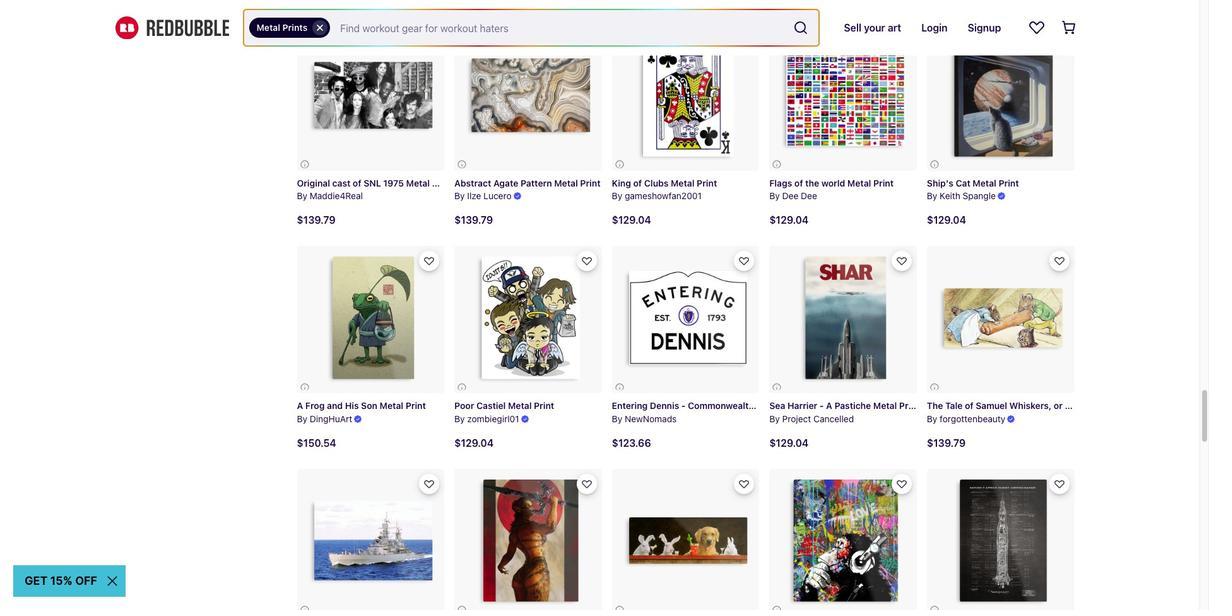 Task type: vqa. For each thing, say whether or not it's contained in the screenshot.
'Spangle' on the top right of the page
yes



Task type: locate. For each thing, give the bounding box(es) containing it.
by down original
[[297, 191, 307, 202]]

2 horizontal spatial $139.79
[[927, 438, 966, 449]]

apollo saturn v blueprint in high resolution (black) metal print image
[[927, 469, 1074, 611]]

a left frog
[[297, 401, 303, 411]]

dee down flags
[[782, 191, 799, 202]]

metal right world
[[847, 178, 871, 188]]

print right world
[[873, 178, 894, 188]]

the tale of samuel whiskers, or the roly poly pudding - beatrix potter metal print image
[[927, 246, 1074, 394]]

print left abstract
[[432, 178, 452, 188]]

$129.04 down project
[[769, 438, 809, 449]]

metal inside original cast of snl 1975 metal print by maddie4real
[[406, 178, 430, 188]]

$129.04 down flags
[[769, 215, 809, 226]]

by inside flags of the world metal print by dee dee
[[769, 191, 780, 202]]

flags of the world metal print by dee dee
[[769, 178, 894, 202]]

2 of from the left
[[794, 178, 803, 188]]

keith
[[940, 191, 960, 202]]

0 horizontal spatial a
[[297, 401, 303, 411]]

0 horizontal spatial dee
[[782, 191, 799, 202]]

metal
[[257, 22, 280, 33], [406, 178, 430, 188], [554, 178, 578, 188], [847, 178, 871, 188], [671, 178, 695, 188], [973, 178, 996, 188], [380, 401, 403, 411], [508, 401, 532, 411], [873, 401, 897, 411]]

1 horizontal spatial of
[[633, 178, 642, 188]]

gameshowfan2001
[[625, 191, 702, 202]]

original cast of snl 1975 metal print by maddie4real
[[297, 178, 452, 202]]

of inside flags of the world metal print by dee dee
[[794, 178, 803, 188]]

Metal Prints field
[[244, 10, 819, 45]]

metal prints button
[[249, 18, 330, 38]]

metal right pastiche
[[873, 401, 897, 411]]

poor castiel metal print image
[[454, 246, 602, 394]]

clubs
[[644, 178, 669, 188]]

1 horizontal spatial a
[[826, 401, 832, 411]]

print right son
[[406, 401, 426, 411]]

print left king
[[580, 178, 601, 188]]

0 horizontal spatial $139.79
[[297, 215, 336, 226]]

flags of the world metal print image
[[769, 23, 917, 171]]

the
[[805, 178, 819, 188]]

$139.79 down 'maddie4real' on the left of the page
[[297, 215, 336, 226]]

the best girl? metal print image
[[454, 469, 602, 611]]

$129.04
[[769, 215, 809, 226], [612, 215, 651, 226], [927, 215, 966, 226], [769, 438, 809, 449], [454, 438, 494, 449]]

metal right 1975 at the top of page
[[406, 178, 430, 188]]

cancelled
[[814, 414, 854, 425]]

print up gameshowfan2001
[[697, 178, 717, 188]]

of inside original cast of snl 1975 metal print by maddie4real
[[353, 178, 361, 188]]

print right pastiche
[[899, 401, 920, 411]]

print
[[432, 178, 452, 188], [580, 178, 601, 188], [873, 178, 894, 188], [697, 178, 717, 188], [999, 178, 1019, 188], [406, 401, 426, 411], [534, 401, 554, 411], [899, 401, 920, 411]]

newnomads
[[625, 414, 677, 425]]

will bullas print / hare of the dog and a young blond... metal print image
[[612, 469, 759, 611]]

metal right the castiel
[[508, 401, 532, 411]]

Search term search field
[[330, 10, 788, 45]]

king of clubs metal print image
[[612, 23, 759, 171]]

$129.04 down keith
[[927, 215, 966, 226]]

by down sea
[[769, 414, 780, 425]]

metal up gameshowfan2001
[[671, 178, 695, 188]]

metal left prints
[[257, 22, 280, 33]]

1 of from the left
[[353, 178, 361, 188]]

$129.04 for poor castiel metal print
[[454, 438, 494, 449]]

a
[[297, 401, 303, 411], [826, 401, 832, 411]]

dee down the
[[801, 191, 817, 202]]

prints
[[282, 22, 308, 33]]

of right king
[[633, 178, 642, 188]]

abstract
[[454, 178, 491, 188]]

a frog and his son metal print
[[297, 401, 426, 411]]

sea harrier - a pastiche metal print by project cancelled
[[769, 401, 920, 425]]

by inside original cast of snl 1975 metal print by maddie4real
[[297, 191, 307, 202]]

metal prints
[[257, 22, 308, 33]]

harrier
[[788, 401, 817, 411]]

$139.79 for original cast of snl 1975 metal print
[[297, 215, 336, 226]]

by down king
[[612, 191, 622, 202]]

$129.04 down king
[[612, 215, 651, 226]]

2 a from the left
[[826, 401, 832, 411]]

$139.79
[[297, 215, 336, 226], [454, 215, 493, 226], [927, 438, 966, 449]]

1 horizontal spatial $139.79
[[454, 215, 493, 226]]

snl
[[364, 178, 381, 188]]

of left snl
[[353, 178, 361, 188]]

metal right son
[[380, 401, 403, 411]]

of left the
[[794, 178, 803, 188]]

dee
[[782, 191, 799, 202], [801, 191, 817, 202]]

poor castiel metal print
[[454, 401, 554, 411]]

$129.04 for flags of the world metal print
[[769, 215, 809, 226]]

by
[[297, 191, 307, 202], [454, 191, 465, 202], [769, 191, 780, 202], [612, 191, 622, 202], [927, 191, 937, 202], [297, 414, 307, 425], [454, 414, 465, 425], [769, 414, 780, 425], [612, 414, 622, 425], [927, 414, 937, 425]]

3 of from the left
[[633, 178, 642, 188]]

1 horizontal spatial dee
[[801, 191, 817, 202]]

frog
[[305, 401, 325, 411]]

cat
[[956, 178, 971, 188]]

$129.04 for sea harrier - a pastiche metal print
[[769, 438, 809, 449]]

$129.04 down by zombiegirl01
[[454, 438, 494, 449]]

$129.04 for ship's cat metal print
[[927, 215, 966, 226]]

abstract agate pattern metal print image
[[454, 23, 602, 171]]

cast
[[332, 178, 350, 188]]

by down flags
[[769, 191, 780, 202]]

$150.54
[[297, 438, 336, 449]]

2 horizontal spatial of
[[794, 178, 803, 188]]

by inside king of clubs metal print by gameshowfan2001
[[612, 191, 622, 202]]

by newnomads
[[612, 414, 677, 425]]

metal inside button
[[257, 22, 280, 33]]

his
[[345, 401, 359, 411]]

of inside king of clubs metal print by gameshowfan2001
[[633, 178, 642, 188]]

ilze
[[467, 191, 481, 202]]

pastiche
[[835, 401, 871, 411]]

abstract agate pattern metal print
[[454, 178, 601, 188]]

sea
[[769, 401, 785, 411]]

$139.79 down ilze at left
[[454, 215, 493, 226]]

of for flags of the world metal print by dee dee
[[794, 178, 803, 188]]

-
[[820, 401, 824, 411]]

$139.79 down by forgottenbeauty
[[927, 438, 966, 449]]

a right -
[[826, 401, 832, 411]]

of
[[353, 178, 361, 188], [794, 178, 803, 188], [633, 178, 642, 188]]

0 horizontal spatial of
[[353, 178, 361, 188]]

by down frog
[[297, 414, 307, 425]]

by zombiegirl01
[[454, 414, 519, 425]]



Task type: describe. For each thing, give the bounding box(es) containing it.
original
[[297, 178, 330, 188]]

by forgottenbeauty
[[927, 414, 1006, 425]]

$129.04 for king of clubs metal print
[[612, 215, 651, 226]]

print inside king of clubs metal print by gameshowfan2001
[[697, 178, 717, 188]]

and
[[327, 401, 343, 411]]

maddie4real
[[310, 191, 363, 202]]

dinghuart
[[310, 414, 352, 425]]

ship's
[[927, 178, 953, 188]]

by keith spangle
[[927, 191, 996, 202]]

sea harrier - a pastiche metal print image
[[769, 246, 917, 394]]

by down poor
[[454, 414, 465, 425]]

$123.66
[[612, 438, 651, 449]]

forgottenbeauty
[[940, 414, 1006, 425]]

by left ilze at left
[[454, 191, 465, 202]]

metal inside flags of the world metal print by dee dee
[[847, 178, 871, 188]]

uss bainbridge (dlgn-25) ship's store metal print image
[[297, 469, 444, 611]]

world
[[821, 178, 845, 188]]

2 dee from the left
[[801, 191, 817, 202]]

agate
[[494, 178, 518, 188]]

by ilze lucero
[[454, 191, 512, 202]]

project
[[782, 414, 811, 425]]

by down ship's
[[927, 191, 937, 202]]

lucero
[[484, 191, 512, 202]]

son
[[361, 401, 377, 411]]

metal inside king of clubs metal print by gameshowfan2001
[[671, 178, 695, 188]]

redbubble logo image
[[115, 16, 229, 39]]

monkey thinker - banksy urban contemporary colorful street art -  dj chimp metal print image
[[769, 469, 917, 611]]

by dinghuart
[[297, 414, 352, 425]]

ship's cat metal print
[[927, 178, 1019, 188]]

print right the castiel
[[534, 401, 554, 411]]

metal up spangle
[[973, 178, 996, 188]]

ship's cat metal print image
[[927, 23, 1074, 171]]

$139.79 for abstract agate pattern metal print
[[454, 215, 493, 226]]

spangle
[[963, 191, 996, 202]]

print inside flags of the world metal print by dee dee
[[873, 178, 894, 188]]

1 dee from the left
[[782, 191, 799, 202]]

metal right 'pattern' at the left of page
[[554, 178, 578, 188]]

by up $123.66
[[612, 414, 622, 425]]

pattern
[[521, 178, 552, 188]]

print right cat
[[999, 178, 1019, 188]]

original cast of snl 1975 metal print image
[[297, 23, 444, 171]]

by left forgottenbeauty
[[927, 414, 937, 425]]

metal inside sea harrier - a pastiche metal print by project cancelled
[[873, 401, 897, 411]]

of for king of clubs metal print by gameshowfan2001
[[633, 178, 642, 188]]

a inside sea harrier - a pastiche metal print by project cancelled
[[826, 401, 832, 411]]

entering dennis - commonwealth of massachusetts road sign metal print image
[[612, 246, 759, 394]]

by inside sea harrier - a pastiche metal print by project cancelled
[[769, 414, 780, 425]]

king of clubs metal print by gameshowfan2001
[[612, 178, 717, 202]]

1 a from the left
[[297, 401, 303, 411]]

1975
[[383, 178, 404, 188]]

print inside sea harrier - a pastiche metal print by project cancelled
[[899, 401, 920, 411]]

print inside original cast of snl 1975 metal print by maddie4real
[[432, 178, 452, 188]]

king
[[612, 178, 631, 188]]

a frog and his son metal print image
[[297, 246, 444, 394]]

flags
[[769, 178, 792, 188]]

poor
[[454, 401, 474, 411]]

zombiegirl01
[[467, 414, 519, 425]]

castiel
[[476, 401, 506, 411]]



